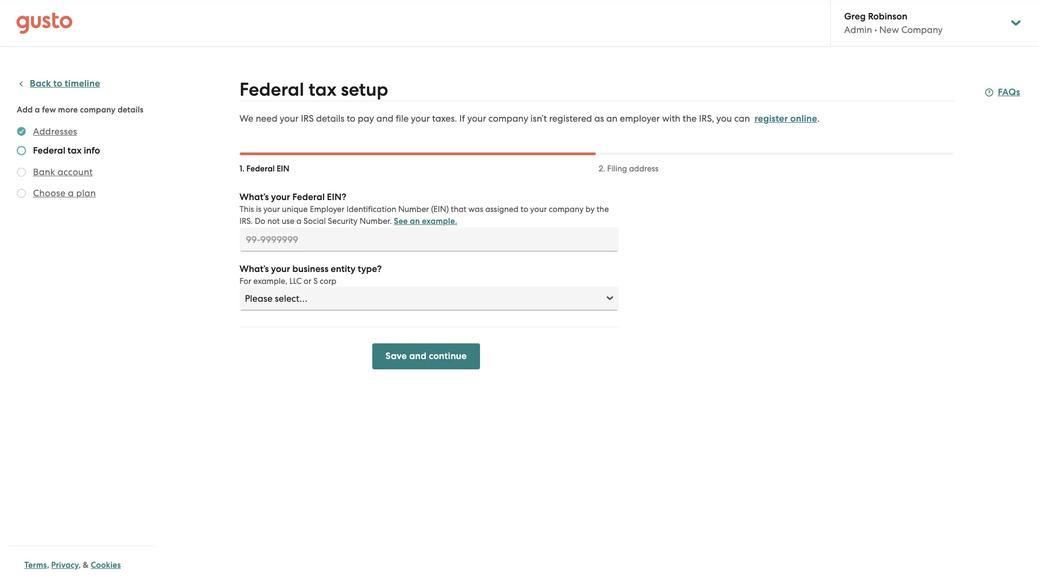 Task type: describe. For each thing, give the bounding box(es) containing it.
a for add
[[35, 105, 40, 115]]

faqs button
[[985, 86, 1020, 99]]

unique
[[282, 205, 308, 214]]

bank account button
[[33, 166, 93, 179]]

business
[[292, 264, 328, 275]]

that
[[451, 205, 466, 214]]

What's your Federal EIN? text field
[[239, 228, 618, 252]]

robinson
[[868, 11, 907, 22]]

choose
[[33, 188, 65, 199]]

back to timeline
[[30, 78, 100, 89]]

employer
[[620, 113, 660, 124]]

see
[[394, 216, 408, 226]]

number
[[398, 205, 429, 214]]

company for this is your unique employer identification number (ein) that was assigned to your company by the irs. do not use a social security number.
[[549, 205, 584, 214]]

&
[[83, 561, 89, 570]]

circle check image
[[17, 125, 26, 138]]

info
[[84, 145, 100, 156]]

was
[[468, 205, 483, 214]]

the inside we need your irs details to pay and file your taxes. if your company isn't registered as an employer with the irs, you can register online .
[[683, 113, 697, 124]]

see an example. button
[[394, 215, 457, 228]]

type?
[[358, 264, 382, 275]]

to inside this is your unique employer identification number (ein) that was assigned to your company by the irs. do not use a social security number.
[[521, 205, 528, 214]]

pay
[[358, 113, 374, 124]]

employer
[[310, 205, 345, 214]]

federal for federal tax info
[[33, 145, 65, 156]]

choose a plan button
[[33, 187, 96, 200]]

irs
[[301, 113, 314, 124]]

filing address
[[607, 164, 658, 174]]

entity
[[331, 264, 356, 275]]

s
[[313, 277, 318, 286]]

ein?
[[327, 192, 346, 203]]

to inside we need your irs details to pay and file your taxes. if your company isn't registered as an employer with the irs, you can register online .
[[347, 113, 355, 124]]

to inside back to timeline 'button'
[[53, 78, 62, 89]]

addresses button
[[33, 125, 77, 138]]

back
[[30, 78, 51, 89]]

federal tax setup
[[239, 78, 388, 101]]

example,
[[253, 277, 287, 286]]

tax for info
[[68, 145, 82, 156]]

federal up unique
[[292, 192, 325, 203]]

not
[[267, 216, 280, 226]]

federal for federal tax setup
[[239, 78, 304, 101]]

company
[[901, 24, 943, 35]]

terms , privacy , & cookies
[[24, 561, 121, 570]]

your right file
[[411, 113, 430, 124]]

example.
[[422, 216, 457, 226]]

details inside we need your irs details to pay and file your taxes. if your company isn't registered as an employer with the irs, you can register online .
[[316, 113, 344, 124]]

federal for federal ein
[[246, 164, 275, 174]]

see an example.
[[394, 216, 457, 226]]

use
[[282, 216, 294, 226]]

if
[[459, 113, 465, 124]]

more
[[58, 105, 78, 115]]

greg
[[844, 11, 866, 22]]

add a few more company details
[[17, 105, 143, 115]]

timeline
[[65, 78, 100, 89]]

what's for what's your business entity type? for example, llc or s corp
[[239, 264, 269, 275]]

assigned
[[485, 205, 519, 214]]

filing
[[607, 164, 627, 174]]

0 horizontal spatial company
[[80, 105, 116, 115]]

check image for choose
[[17, 189, 26, 198]]

.
[[817, 113, 820, 124]]

what's for what's your federal ein?
[[239, 192, 269, 203]]

addresses
[[33, 126, 77, 137]]

federal ein
[[246, 164, 289, 174]]

federal tax info list
[[17, 125, 150, 202]]

save and continue button
[[373, 344, 480, 370]]

need
[[256, 113, 277, 124]]

greg robinson admin • new company
[[844, 11, 943, 35]]

check image
[[17, 146, 26, 155]]

cookies
[[91, 561, 121, 570]]

terms link
[[24, 561, 47, 570]]

cookies button
[[91, 559, 121, 572]]

admin
[[844, 24, 872, 35]]

we need your irs details to pay and file your taxes. if your company isn't registered as an employer with the irs, you can register online .
[[239, 113, 820, 124]]

(ein)
[[431, 205, 449, 214]]

plan
[[76, 188, 96, 199]]

number.
[[360, 216, 392, 226]]

an inside we need your irs details to pay and file your taxes. if your company isn't registered as an employer with the irs, you can register online .
[[606, 113, 618, 124]]

registered
[[549, 113, 592, 124]]

llc
[[289, 277, 302, 286]]

your left irs
[[280, 113, 299, 124]]



Task type: locate. For each thing, give the bounding box(es) containing it.
tax
[[309, 78, 336, 101], [68, 145, 82, 156]]

to
[[53, 78, 62, 89], [347, 113, 355, 124], [521, 205, 528, 214]]

and inside button
[[409, 351, 427, 362]]

details
[[118, 105, 143, 115], [316, 113, 344, 124]]

0 vertical spatial and
[[376, 113, 393, 124]]

with
[[662, 113, 680, 124]]

the right by
[[597, 205, 609, 214]]

file
[[396, 113, 409, 124]]

corp
[[320, 277, 336, 286]]

irs.
[[239, 216, 253, 226]]

irs,
[[699, 113, 714, 124]]

a left plan
[[68, 188, 74, 199]]

0 horizontal spatial details
[[118, 105, 143, 115]]

identification
[[347, 205, 396, 214]]

what's your federal ein?
[[239, 192, 346, 203]]

1 horizontal spatial and
[[409, 351, 427, 362]]

this is your unique employer identification number (ein) that was assigned to your company by the irs. do not use a social security number.
[[239, 205, 609, 226]]

1 vertical spatial check image
[[17, 189, 26, 198]]

,
[[47, 561, 49, 570], [79, 561, 81, 570]]

online
[[790, 113, 817, 124]]

the left the irs,
[[683, 113, 697, 124]]

isn't
[[531, 113, 547, 124]]

what's up is
[[239, 192, 269, 203]]

check image left choose
[[17, 189, 26, 198]]

this
[[239, 205, 254, 214]]

federal
[[239, 78, 304, 101], [33, 145, 65, 156], [246, 164, 275, 174], [292, 192, 325, 203]]

0 horizontal spatial the
[[597, 205, 609, 214]]

, left & on the left
[[79, 561, 81, 570]]

your right assigned
[[530, 205, 547, 214]]

the inside this is your unique employer identification number (ein) that was assigned to your company by the irs. do not use a social security number.
[[597, 205, 609, 214]]

federal tax info
[[33, 145, 100, 156]]

a inside this is your unique employer identification number (ein) that was assigned to your company by the irs. do not use a social security number.
[[296, 216, 302, 226]]

0 horizontal spatial ,
[[47, 561, 49, 570]]

0 horizontal spatial a
[[35, 105, 40, 115]]

1 vertical spatial and
[[409, 351, 427, 362]]

and left file
[[376, 113, 393, 124]]

save
[[385, 351, 407, 362]]

a right "use"
[[296, 216, 302, 226]]

0 horizontal spatial tax
[[68, 145, 82, 156]]

1 horizontal spatial the
[[683, 113, 697, 124]]

for
[[239, 277, 251, 286]]

federal down addresses
[[33, 145, 65, 156]]

privacy link
[[51, 561, 79, 570]]

a for choose
[[68, 188, 74, 199]]

a inside button
[[68, 188, 74, 199]]

do
[[255, 216, 265, 226]]

and inside we need your irs details to pay and file your taxes. if your company isn't registered as an employer with the irs, you can register online .
[[376, 113, 393, 124]]

account
[[58, 167, 93, 177]]

2 horizontal spatial company
[[549, 205, 584, 214]]

1 horizontal spatial details
[[316, 113, 344, 124]]

address
[[629, 164, 658, 174]]

register
[[754, 113, 788, 124]]

1 horizontal spatial a
[[68, 188, 74, 199]]

0 vertical spatial the
[[683, 113, 697, 124]]

1 vertical spatial the
[[597, 205, 609, 214]]

to right the back at the top of page
[[53, 78, 62, 89]]

1 check image from the top
[[17, 168, 26, 177]]

0 vertical spatial check image
[[17, 168, 26, 177]]

1 , from the left
[[47, 561, 49, 570]]

company inside this is your unique employer identification number (ein) that was assigned to your company by the irs. do not use a social security number.
[[549, 205, 584, 214]]

home image
[[16, 12, 73, 34]]

taxes.
[[432, 113, 457, 124]]

2 what's from the top
[[239, 264, 269, 275]]

1 horizontal spatial tax
[[309, 78, 336, 101]]

setup
[[341, 78, 388, 101]]

and right save
[[409, 351, 427, 362]]

check image down check image
[[17, 168, 26, 177]]

tax left info
[[68, 145, 82, 156]]

0 horizontal spatial an
[[410, 216, 420, 226]]

is
[[256, 205, 261, 214]]

2 vertical spatial to
[[521, 205, 528, 214]]

•
[[874, 24, 877, 35]]

1 horizontal spatial ,
[[79, 561, 81, 570]]

2 check image from the top
[[17, 189, 26, 198]]

bank
[[33, 167, 55, 177]]

to left pay
[[347, 113, 355, 124]]

register online link
[[754, 113, 817, 124]]

as
[[594, 113, 604, 124]]

faqs
[[998, 87, 1020, 98]]

0 horizontal spatial to
[[53, 78, 62, 89]]

federal up need
[[239, 78, 304, 101]]

social
[[303, 216, 326, 226]]

company left isn't
[[488, 113, 528, 124]]

1 vertical spatial an
[[410, 216, 420, 226]]

a left the 'few'
[[35, 105, 40, 115]]

privacy
[[51, 561, 79, 570]]

an right the as
[[606, 113, 618, 124]]

we
[[239, 113, 253, 124]]

your inside what's your business entity type? for example, llc or s corp
[[271, 264, 290, 275]]

0 vertical spatial tax
[[309, 78, 336, 101]]

or
[[304, 277, 311, 286]]

your up "example,"
[[271, 264, 290, 275]]

federal inside federal tax info list
[[33, 145, 65, 156]]

few
[[42, 105, 56, 115]]

terms
[[24, 561, 47, 570]]

new
[[879, 24, 899, 35]]

what's up "for"
[[239, 264, 269, 275]]

2 horizontal spatial to
[[521, 205, 528, 214]]

1 horizontal spatial an
[[606, 113, 618, 124]]

company left by
[[549, 205, 584, 214]]

your up not
[[263, 205, 280, 214]]

what's your business entity type? for example, llc or s corp
[[239, 264, 382, 286]]

what's inside what's your business entity type? for example, llc or s corp
[[239, 264, 269, 275]]

by
[[586, 205, 595, 214]]

security
[[328, 216, 358, 226]]

your up unique
[[271, 192, 290, 203]]

back to timeline button
[[17, 77, 100, 90]]

tax up irs
[[309, 78, 336, 101]]

check image for bank
[[17, 168, 26, 177]]

company for we need your irs details to pay and file your taxes. if your company isn't registered as an employer with the irs, you can register online .
[[488, 113, 528, 124]]

an inside popup button
[[410, 216, 420, 226]]

can
[[734, 113, 750, 124]]

2 vertical spatial a
[[296, 216, 302, 226]]

company
[[80, 105, 116, 115], [488, 113, 528, 124], [549, 205, 584, 214]]

continue
[[429, 351, 467, 362]]

an down number
[[410, 216, 420, 226]]

1 what's from the top
[[239, 192, 269, 203]]

company right more
[[80, 105, 116, 115]]

1 vertical spatial tax
[[68, 145, 82, 156]]

bank account
[[33, 167, 93, 177]]

0 vertical spatial to
[[53, 78, 62, 89]]

save and continue
[[385, 351, 467, 362]]

1 vertical spatial what's
[[239, 264, 269, 275]]

0 vertical spatial an
[[606, 113, 618, 124]]

to right assigned
[[521, 205, 528, 214]]

ein
[[277, 164, 289, 174]]

2 , from the left
[[79, 561, 81, 570]]

2 horizontal spatial a
[[296, 216, 302, 226]]

check image
[[17, 168, 26, 177], [17, 189, 26, 198]]

1 horizontal spatial company
[[488, 113, 528, 124]]

tax for setup
[[309, 78, 336, 101]]

0 vertical spatial what's
[[239, 192, 269, 203]]

company inside we need your irs details to pay and file your taxes. if your company isn't registered as an employer with the irs, you can register online .
[[488, 113, 528, 124]]

1 vertical spatial a
[[68, 188, 74, 199]]

and
[[376, 113, 393, 124], [409, 351, 427, 362]]

your
[[280, 113, 299, 124], [411, 113, 430, 124], [467, 113, 486, 124], [271, 192, 290, 203], [263, 205, 280, 214], [530, 205, 547, 214], [271, 264, 290, 275]]

1 horizontal spatial to
[[347, 113, 355, 124]]

a
[[35, 105, 40, 115], [68, 188, 74, 199], [296, 216, 302, 226]]

the
[[683, 113, 697, 124], [597, 205, 609, 214]]

an
[[606, 113, 618, 124], [410, 216, 420, 226]]

add
[[17, 105, 33, 115]]

tax inside list
[[68, 145, 82, 156]]

federal left the ein at the left of page
[[246, 164, 275, 174]]

your right if
[[467, 113, 486, 124]]

, left privacy
[[47, 561, 49, 570]]

0 horizontal spatial and
[[376, 113, 393, 124]]

0 vertical spatial a
[[35, 105, 40, 115]]

choose a plan
[[33, 188, 96, 199]]

1 vertical spatial to
[[347, 113, 355, 124]]



Task type: vqa. For each thing, say whether or not it's contained in the screenshot.
which
no



